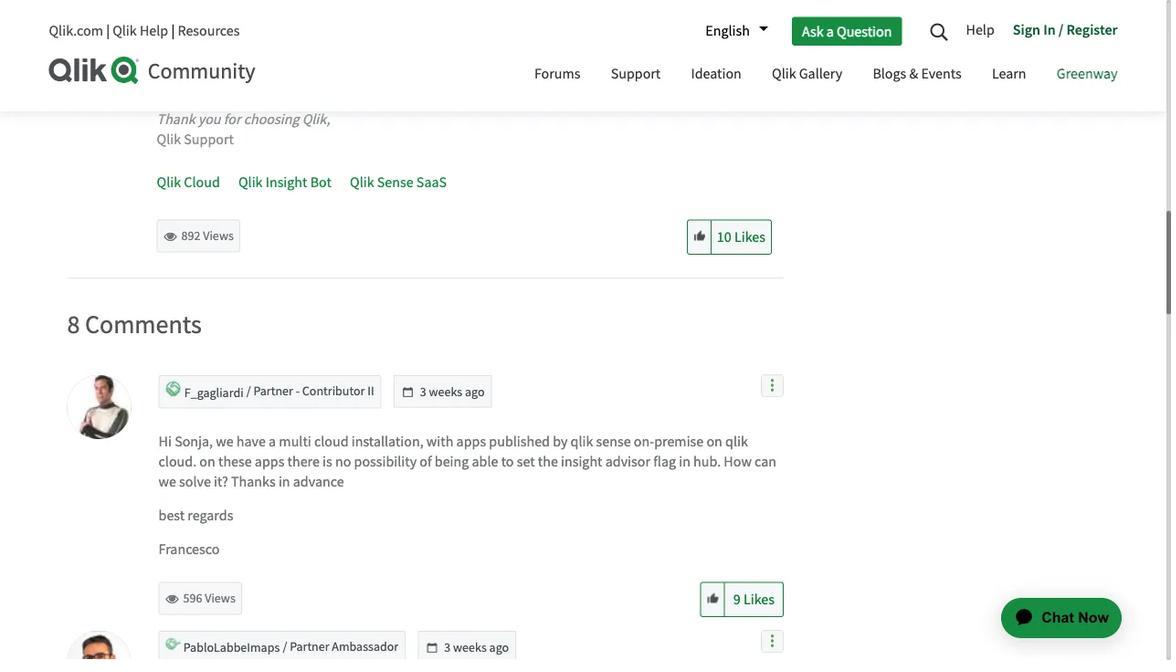 Task type: describe. For each thing, give the bounding box(es) containing it.
1 vertical spatial microsoft
[[411, 56, 468, 74]]

/
[[1059, 20, 1064, 38]]

community
[[148, 57, 255, 85]]

of inside exploring app content with conversational analytics in microsoft teams managing connections to external collaboration platforms availability of the qlik chatbot app in microsoft teams
[[254, 56, 266, 74]]

managing connections to external collaboration platforms link
[[184, 35, 536, 54]]

892 views
[[181, 228, 234, 244]]

0 horizontal spatial we
[[159, 472, 176, 491]]

0 vertical spatial microsoft
[[516, 15, 573, 34]]

conversational
[[351, 15, 441, 34]]

thanks
[[231, 472, 276, 491]]

qlik inside exploring app content with conversational analytics in microsoft teams managing connections to external collaboration platforms availability of the qlik chatbot app in microsoft teams
[[292, 56, 317, 74]]

0 vertical spatial we
[[216, 432, 234, 451]]

how
[[724, 452, 752, 471]]

thank you for choosing qlik, qlik support
[[157, 109, 330, 148]]

qlik cloud
[[157, 172, 220, 191]]

you
[[198, 109, 221, 128]]

list containing qlik cloud
[[157, 172, 462, 203]]

qlik help link
[[113, 21, 168, 40]]

external
[[340, 35, 389, 54]]

able
[[472, 452, 498, 471]]

community link
[[49, 57, 502, 85]]

in down there
[[279, 472, 290, 491]]

blogs & events button
[[859, 48, 976, 102]]

multi
[[279, 432, 311, 451]]

question
[[837, 22, 892, 40]]

2 qlik from the left
[[725, 432, 748, 451]]

premise
[[654, 432, 704, 451]]

partner ambassador image
[[166, 637, 181, 652]]

weeks for partner - contributor ii
[[429, 384, 462, 400]]

0 horizontal spatial help
[[140, 21, 168, 40]]

3 for partner - contributor ii
[[420, 384, 426, 400]]

10
[[717, 228, 732, 246]]

support button
[[597, 48, 674, 102]]

exploring app content with conversational analytics in microsoft teams managing connections to external collaboration platforms availability of the qlik chatbot app in microsoft teams
[[184, 15, 616, 74]]

1 vertical spatial app
[[370, 56, 394, 74]]

connections
[[247, 35, 321, 54]]

for
[[224, 109, 241, 128]]

possibility
[[354, 452, 417, 471]]

sign
[[1013, 20, 1041, 38]]

platforms
[[477, 35, 536, 54]]

9 likes
[[734, 590, 775, 609]]

partner ambassador
[[287, 639, 399, 655]]

596 views
[[183, 590, 236, 607]]

sign in / register
[[1013, 20, 1118, 38]]

qlik cloud link
[[157, 172, 226, 191]]

forums
[[534, 64, 581, 83]]

published
[[489, 432, 550, 451]]

2 | from the left
[[171, 21, 175, 40]]

qlik left sense
[[350, 172, 374, 191]]

1 qlik from the left
[[571, 432, 593, 451]]

hi sonja, we have a multi cloud installation, with apps published by qlik sense on-premise on qlik cloud. on these apps there is no possibility of being able to set the insight advisor flag in hub. how can we solve it? thanks in advance
[[159, 432, 777, 491]]

in up platforms
[[502, 15, 513, 34]]

qlik.com link
[[49, 21, 103, 40]]

cloud
[[314, 432, 349, 451]]

cloud
[[184, 172, 220, 191]]

ask
[[802, 22, 824, 40]]

content
[[271, 15, 318, 34]]

1 horizontal spatial help
[[966, 20, 995, 39]]

managing
[[184, 35, 244, 54]]

ii
[[367, 383, 374, 399]]

9
[[734, 590, 741, 609]]

1 | from the left
[[106, 21, 110, 40]]

ask a question link
[[792, 17, 902, 45]]

the inside hi sonja, we have a multi cloud installation, with apps published by qlik sense on-premise on qlik cloud. on these apps there is no possibility of being able to set the insight advisor flag in hub. how can we solve it? thanks in advance
[[538, 452, 558, 471]]

it?
[[214, 472, 228, 491]]

best regards
[[159, 506, 233, 525]]

qlik insight bot
[[238, 172, 332, 191]]

views for 596 views
[[205, 590, 236, 607]]

cloud.
[[159, 452, 197, 471]]

of inside hi sonja, we have a multi cloud installation, with apps published by qlik sense on-premise on qlik cloud. on these apps there is no possibility of being able to set the insight advisor flag in hub. how can we solve it? thanks in advance
[[420, 452, 432, 471]]

qlik sense saas link
[[350, 172, 453, 191]]

greenway
[[1057, 64, 1118, 83]]

advisor
[[605, 452, 650, 471]]

can
[[755, 452, 777, 471]]

qlik sense saas
[[350, 172, 447, 191]]

set
[[517, 452, 535, 471]]

qlik insight bot link
[[238, 172, 338, 191]]

f_gagliardi
[[184, 384, 244, 401]]

10 likes
[[717, 228, 766, 246]]

gallery
[[799, 64, 843, 83]]

f_gagliardi link
[[184, 384, 244, 401]]

hi
[[159, 432, 172, 451]]

sense
[[377, 172, 414, 191]]

qlik left cloud
[[157, 172, 181, 191]]

on-
[[634, 432, 654, 451]]

francesco
[[159, 540, 220, 558]]

in
[[1044, 20, 1056, 38]]

availability of the qlik chatbot app in microsoft teams link
[[184, 56, 510, 74]]

3 weeks ago for partner - contributor ii
[[420, 384, 485, 400]]

blogs
[[873, 64, 907, 83]]

resources
[[178, 21, 240, 40]]

pablolabbeimaps link
[[183, 639, 280, 656]]

8
[[67, 309, 80, 341]]

ideation
[[691, 64, 742, 83]]

comments
[[85, 309, 202, 341]]

with inside hi sonja, we have a multi cloud installation, with apps published by qlik sense on-premise on qlik cloud. on these apps there is no possibility of being able to set the insight advisor flag in hub. how can we solve it? thanks in advance
[[427, 432, 454, 451]]

insight
[[266, 172, 307, 191]]

to inside exploring app content with conversational analytics in microsoft teams managing connections to external collaboration platforms availability of the qlik chatbot app in microsoft teams
[[324, 35, 337, 54]]

1 vertical spatial teams
[[471, 56, 510, 74]]



Task type: locate. For each thing, give the bounding box(es) containing it.
likes for 10 likes
[[735, 228, 766, 246]]

solve
[[179, 472, 211, 491]]

1 vertical spatial apps
[[255, 452, 284, 471]]

contributor
[[302, 383, 365, 399]]

qlik gallery
[[772, 64, 843, 83]]

with up "managing connections to external collaboration platforms" link
[[321, 15, 348, 34]]

1 vertical spatial a
[[269, 432, 276, 451]]

with
[[321, 15, 348, 34], [427, 432, 454, 451]]

1 horizontal spatial app
[[370, 56, 394, 74]]

support right forums
[[611, 64, 661, 83]]

partner - contributor ii image
[[166, 381, 181, 397]]

3 weeks ago for partner ambassador
[[444, 639, 509, 656]]

qlik
[[571, 432, 593, 451], [725, 432, 748, 451]]

sonja,
[[175, 432, 213, 451]]

1 vertical spatial 3
[[444, 639, 451, 656]]

596
[[183, 590, 202, 607]]

1 vertical spatial the
[[538, 452, 558, 471]]

to inside hi sonja, we have a multi cloud installation, with apps published by qlik sense on-premise on qlik cloud. on these apps there is no possibility of being able to set the insight advisor flag in hub. how can we solve it? thanks in advance
[[501, 452, 514, 471]]

microsoft down collaboration
[[411, 56, 468, 74]]

partner for partner ambassador
[[290, 639, 329, 655]]

on up solve
[[200, 452, 215, 471]]

1 vertical spatial views
[[205, 590, 236, 607]]

0 horizontal spatial |
[[106, 21, 110, 40]]

a right have
[[269, 432, 276, 451]]

0 vertical spatial on
[[707, 432, 723, 451]]

weeks
[[429, 384, 462, 400], [453, 639, 487, 656]]

1 horizontal spatial on
[[707, 432, 723, 451]]

support inside thank you for choosing qlik, qlik support
[[184, 130, 234, 148]]

insight
[[561, 452, 603, 471]]

0 vertical spatial apps
[[456, 432, 486, 451]]

support down you
[[184, 130, 234, 148]]

exploring app content with conversational analytics in microsoft teams link
[[184, 15, 616, 34]]

qlik up how
[[725, 432, 748, 451]]

analytics
[[444, 15, 499, 34]]

qlik gallery link
[[758, 48, 856, 102]]

have
[[236, 432, 266, 451]]

| right 'qlik.com'
[[106, 21, 110, 40]]

on up hub.
[[707, 432, 723, 451]]

help left sign
[[966, 20, 995, 39]]

1 vertical spatial partner
[[290, 639, 329, 655]]

qlik.com
[[49, 21, 103, 40]]

0 horizontal spatial the
[[269, 56, 290, 74]]

menu bar
[[521, 48, 1132, 102]]

flag
[[653, 452, 676, 471]]

0 horizontal spatial app
[[245, 15, 268, 34]]

1 horizontal spatial a
[[827, 22, 834, 40]]

likes right 10
[[735, 228, 766, 246]]

with inside exploring app content with conversational analytics in microsoft teams managing connections to external collaboration platforms availability of the qlik chatbot app in microsoft teams
[[321, 15, 348, 34]]

the
[[269, 56, 290, 74], [538, 452, 558, 471]]

chatbot
[[320, 56, 367, 74]]

1 horizontal spatial the
[[538, 452, 558, 471]]

0 horizontal spatial qlik
[[571, 432, 593, 451]]

help left resources
[[140, 21, 168, 40]]

0 vertical spatial 3
[[420, 384, 426, 400]]

views for 892 views
[[203, 228, 234, 244]]

f_gagliardi image
[[67, 375, 131, 439]]

we
[[216, 432, 234, 451], [159, 472, 176, 491]]

partner left ambassador
[[290, 639, 329, 655]]

0 vertical spatial views
[[203, 228, 234, 244]]

0 vertical spatial a
[[827, 22, 834, 40]]

1 horizontal spatial apps
[[456, 432, 486, 451]]

apps up able
[[456, 432, 486, 451]]

of
[[254, 56, 266, 74], [420, 452, 432, 471]]

1 vertical spatial on
[[200, 452, 215, 471]]

the right set
[[538, 452, 558, 471]]

these
[[218, 452, 252, 471]]

1 horizontal spatial of
[[420, 452, 432, 471]]

1 horizontal spatial support
[[611, 64, 661, 83]]

in
[[502, 15, 513, 34], [396, 56, 408, 74], [679, 452, 691, 471], [279, 472, 290, 491]]

on
[[707, 432, 723, 451], [200, 452, 215, 471]]

a inside ask a question link
[[827, 22, 834, 40]]

learn button
[[978, 48, 1040, 102]]

the down connections
[[269, 56, 290, 74]]

partner left "-"
[[254, 383, 293, 399]]

english button
[[696, 16, 768, 47]]

3 right ambassador
[[444, 639, 451, 656]]

to left set
[[501, 452, 514, 471]]

3 right ii
[[420, 384, 426, 400]]

a inside hi sonja, we have a multi cloud installation, with apps published by qlik sense on-premise on qlik cloud. on these apps there is no possibility of being able to set the insight advisor flag in hub. how can we solve it? thanks in advance
[[269, 432, 276, 451]]

microsoft
[[516, 15, 573, 34], [411, 56, 468, 74]]

0 vertical spatial the
[[269, 56, 290, 74]]

0 vertical spatial ago
[[465, 384, 485, 400]]

english
[[706, 21, 750, 40]]

partner for partner - contributor ii
[[254, 383, 293, 399]]

register
[[1067, 20, 1118, 38]]

ago for partner - contributor ii
[[465, 384, 485, 400]]

0 horizontal spatial with
[[321, 15, 348, 34]]

qlik down thank
[[157, 130, 181, 148]]

likes right 9
[[744, 590, 775, 609]]

support inside popup button
[[611, 64, 661, 83]]

partner - contributor ii
[[251, 383, 374, 399]]

sign in / register link
[[1004, 14, 1118, 48]]

qlik image
[[49, 57, 140, 84]]

1 vertical spatial weeks
[[453, 639, 487, 656]]

ideation button
[[677, 48, 755, 102]]

1 horizontal spatial microsoft
[[516, 15, 573, 34]]

0 horizontal spatial to
[[324, 35, 337, 54]]

sense
[[596, 432, 631, 451]]

qlik inside thank you for choosing qlik, qlik support
[[157, 130, 181, 148]]

hub.
[[694, 452, 721, 471]]

ago
[[465, 384, 485, 400], [489, 639, 509, 656]]

&
[[910, 64, 918, 83]]

1 horizontal spatial teams
[[576, 15, 616, 34]]

0 vertical spatial to
[[324, 35, 337, 54]]

3
[[420, 384, 426, 400], [444, 639, 451, 656]]

0 vertical spatial partner
[[254, 383, 293, 399]]

views right 596
[[205, 590, 236, 607]]

collaboration
[[392, 35, 474, 54]]

advance
[[293, 472, 344, 491]]

teams up forums
[[576, 15, 616, 34]]

qlik left insight
[[238, 172, 263, 191]]

1 horizontal spatial |
[[171, 21, 175, 40]]

we down cloud.
[[159, 472, 176, 491]]

8 comments
[[67, 309, 202, 341]]

1 vertical spatial to
[[501, 452, 514, 471]]

0 horizontal spatial apps
[[255, 452, 284, 471]]

qlik
[[113, 21, 137, 40], [292, 56, 317, 74], [772, 64, 796, 83], [157, 130, 181, 148], [157, 172, 181, 191], [238, 172, 263, 191], [350, 172, 374, 191]]

0 vertical spatial of
[[254, 56, 266, 74]]

views
[[203, 228, 234, 244], [205, 590, 236, 607]]

exploring
[[184, 15, 242, 34]]

0 horizontal spatial of
[[254, 56, 266, 74]]

to
[[324, 35, 337, 54], [501, 452, 514, 471]]

app up connections
[[245, 15, 268, 34]]

0 horizontal spatial teams
[[471, 56, 510, 74]]

microsoft up platforms
[[516, 15, 573, 34]]

1 vertical spatial 3 weeks ago
[[444, 639, 509, 656]]

1 vertical spatial support
[[184, 130, 234, 148]]

1 vertical spatial of
[[420, 452, 432, 471]]

being
[[435, 452, 469, 471]]

blogs & events
[[873, 64, 962, 83]]

ambassador
[[332, 639, 399, 655]]

0 horizontal spatial microsoft
[[411, 56, 468, 74]]

application
[[968, 577, 1144, 661]]

qlik left gallery
[[772, 64, 796, 83]]

1 vertical spatial with
[[427, 432, 454, 451]]

help
[[966, 20, 995, 39], [140, 21, 168, 40]]

bot
[[310, 172, 332, 191]]

menu bar containing forums
[[521, 48, 1132, 102]]

qlik inside menu bar
[[772, 64, 796, 83]]

in down collaboration
[[396, 56, 408, 74]]

is
[[323, 452, 332, 471]]

greenway link
[[1043, 48, 1132, 102]]

regards
[[188, 506, 233, 525]]

qlik up insight
[[571, 432, 593, 451]]

0 horizontal spatial 3
[[420, 384, 426, 400]]

views right 892 on the left top of page
[[203, 228, 234, 244]]

app down external
[[370, 56, 394, 74]]

0 horizontal spatial a
[[269, 432, 276, 451]]

0 vertical spatial 3 weeks ago
[[420, 384, 485, 400]]

1 horizontal spatial qlik
[[725, 432, 748, 451]]

qlik right qlik.com link
[[113, 21, 137, 40]]

qlik,
[[302, 109, 330, 128]]

0 horizontal spatial on
[[200, 452, 215, 471]]

1 vertical spatial likes
[[744, 590, 775, 609]]

likes for 9 likes
[[744, 590, 775, 609]]

to up chatbot
[[324, 35, 337, 54]]

weeks for partner ambassador
[[453, 639, 487, 656]]

1 horizontal spatial 3
[[444, 639, 451, 656]]

app
[[245, 15, 268, 34], [370, 56, 394, 74]]

qlik.com | qlik help | resources
[[49, 21, 240, 40]]

there
[[287, 452, 320, 471]]

no
[[335, 452, 351, 471]]

of left being
[[420, 452, 432, 471]]

3 for partner ambassador
[[444, 639, 451, 656]]

qlik down connections
[[292, 56, 317, 74]]

forums button
[[521, 48, 594, 102]]

0 horizontal spatial support
[[184, 130, 234, 148]]

we up these
[[216, 432, 234, 451]]

0 vertical spatial with
[[321, 15, 348, 34]]

0 vertical spatial weeks
[[429, 384, 462, 400]]

1 horizontal spatial ago
[[489, 639, 509, 656]]

pablolabbeimaps
[[183, 639, 280, 656]]

teams down platforms
[[471, 56, 510, 74]]

a right ask
[[827, 22, 834, 40]]

0 vertical spatial teams
[[576, 15, 616, 34]]

learn
[[992, 64, 1027, 83]]

availability
[[184, 56, 251, 74]]

1 vertical spatial ago
[[489, 639, 509, 656]]

0 vertical spatial likes
[[735, 228, 766, 246]]

1 vertical spatial we
[[159, 472, 176, 491]]

the inside exploring app content with conversational analytics in microsoft teams managing connections to external collaboration platforms availability of the qlik chatbot app in microsoft teams
[[269, 56, 290, 74]]

ago for partner ambassador
[[489, 639, 509, 656]]

thank
[[157, 109, 195, 128]]

list
[[157, 172, 462, 203]]

| right the qlik help link
[[171, 21, 175, 40]]

of down connections
[[254, 56, 266, 74]]

0 vertical spatial support
[[611, 64, 661, 83]]

best
[[159, 506, 185, 525]]

1 horizontal spatial with
[[427, 432, 454, 451]]

events
[[921, 64, 962, 83]]

0 vertical spatial app
[[245, 15, 268, 34]]

partner
[[254, 383, 293, 399], [290, 639, 329, 655]]

in right flag on the bottom right of page
[[679, 452, 691, 471]]

apps up thanks
[[255, 452, 284, 471]]

ask a question
[[802, 22, 892, 40]]

1 horizontal spatial to
[[501, 452, 514, 471]]

by
[[553, 432, 568, 451]]

1 horizontal spatial we
[[216, 432, 234, 451]]

with up being
[[427, 432, 454, 451]]

0 horizontal spatial ago
[[465, 384, 485, 400]]



Task type: vqa. For each thing, say whether or not it's contained in the screenshot.
a inside the hi sonja, we have a multi cloud installation, with apps published by qlik sense on-premise on qlik cloud. on these apps there is no possibility of being able to set the insight advisor flag in hub. how can we solve it? thanks in advance
yes



